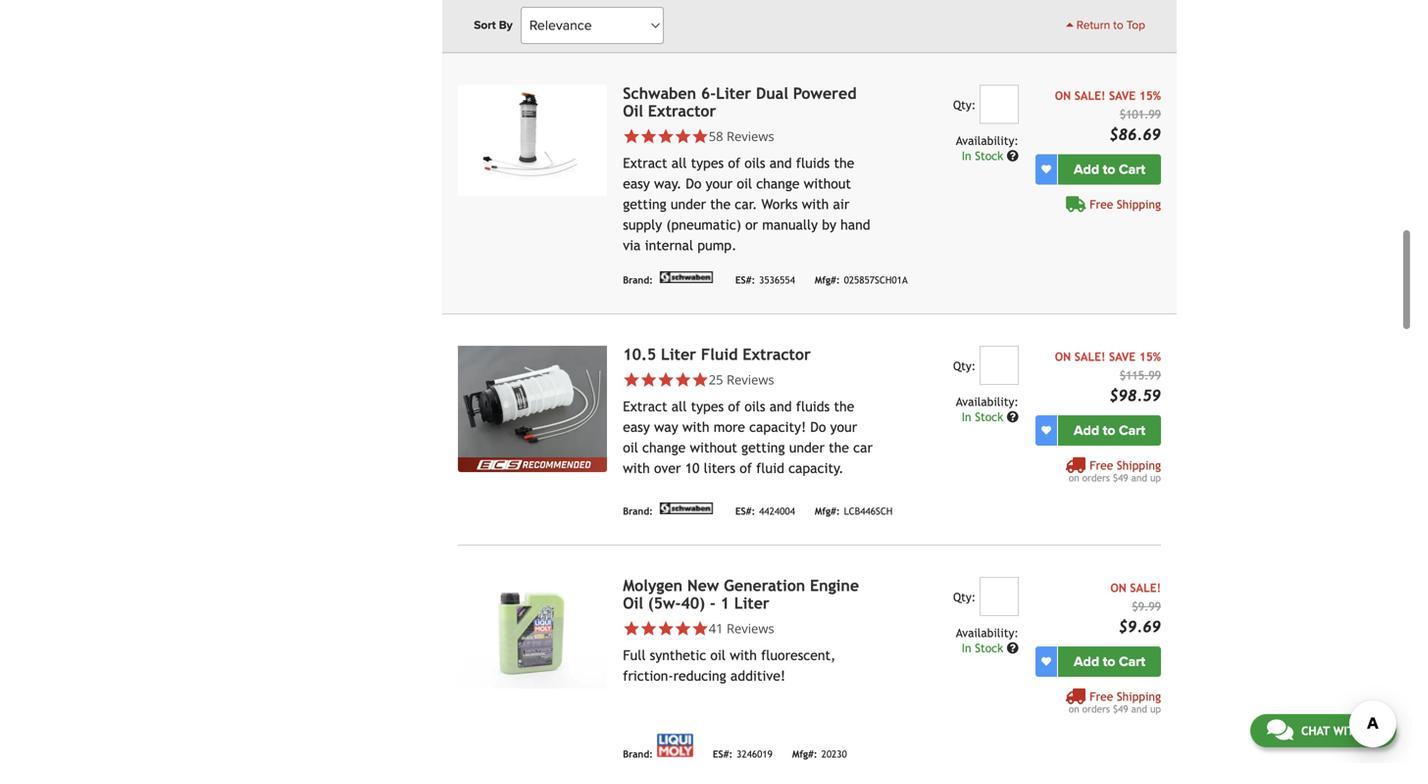 Task type: locate. For each thing, give the bounding box(es) containing it.
shipping for 15%
[[1117, 459, 1161, 473]]

0 vertical spatial reviews
[[727, 128, 774, 145]]

mfg#: left 025857sch01a
[[815, 275, 840, 286]]

2 vertical spatial sale!
[[1130, 582, 1161, 595]]

question circle image
[[1007, 150, 1019, 162], [1007, 643, 1019, 655]]

0 vertical spatial on
[[1069, 473, 1079, 484]]

getting
[[623, 197, 667, 212], [741, 441, 785, 456]]

2 in from the top
[[962, 411, 971, 424]]

extractor inside "schwaben 6-liter dual powered oil extractor"
[[648, 102, 716, 120]]

2 fluids from the top
[[796, 399, 830, 415]]

fluids up 'works'
[[796, 156, 830, 171]]

1 question circle image from the top
[[1007, 150, 1019, 162]]

2 vertical spatial on
[[1110, 582, 1127, 595]]

1 58 reviews link from the left
[[623, 128, 876, 145]]

add to cart for $86.69
[[1074, 161, 1145, 178]]

to for $9.69
[[1103, 654, 1115, 671]]

0 horizontal spatial do
[[686, 176, 702, 192]]

None number field
[[979, 85, 1019, 124], [979, 346, 1019, 386], [979, 578, 1019, 617], [979, 85, 1019, 124], [979, 346, 1019, 386], [979, 578, 1019, 617]]

availability: for $86.69
[[956, 134, 1019, 148]]

1 vertical spatial question circle image
[[1007, 643, 1019, 655]]

1 vertical spatial add to cart button
[[1058, 416, 1161, 446]]

2 oil from the top
[[623, 595, 643, 613]]

1 vertical spatial add to wish list image
[[1041, 658, 1051, 668]]

0 vertical spatial stock
[[975, 149, 1003, 163]]

with
[[802, 197, 829, 212], [682, 420, 710, 436], [623, 461, 650, 477], [730, 648, 757, 664], [1333, 725, 1362, 738]]

hand
[[841, 217, 870, 233]]

up down $98.59
[[1150, 473, 1161, 484]]

1 vertical spatial extractor
[[743, 346, 811, 364]]

free shipping
[[1090, 198, 1161, 212]]

to left "top"
[[1113, 18, 1124, 32]]

1 horizontal spatial change
[[756, 176, 800, 192]]

2 cart from the top
[[1119, 423, 1145, 440]]

oil inside "schwaben 6-liter dual powered oil extractor"
[[623, 102, 643, 120]]

2 shipping from the top
[[1117, 459, 1161, 473]]

$49
[[1113, 473, 1128, 484], [1113, 704, 1128, 716]]

way
[[654, 420, 678, 436]]

reviews right 25
[[727, 371, 774, 389]]

save
[[1109, 89, 1136, 103], [1109, 350, 1136, 364]]

qty:
[[953, 98, 976, 112], [953, 360, 976, 373], [953, 591, 976, 605]]

friction-
[[623, 669, 673, 685]]

on inside "on sale!                         save 15% $101.99 $86.69"
[[1055, 89, 1071, 103]]

0 vertical spatial save
[[1109, 89, 1136, 103]]

add to cart button down $9.69
[[1058, 647, 1161, 678]]

0 vertical spatial sale!
[[1075, 89, 1106, 103]]

in stock
[[962, 149, 1007, 163], [962, 411, 1007, 424], [962, 642, 1007, 656]]

oil left (5w-
[[623, 595, 643, 613]]

0 vertical spatial without
[[804, 176, 851, 192]]

the up air
[[834, 156, 854, 171]]

all
[[672, 156, 687, 171], [672, 399, 687, 415]]

2 58 reviews link from the left
[[709, 128, 774, 145]]

the
[[834, 156, 854, 171], [710, 197, 731, 212], [834, 399, 854, 415], [829, 441, 849, 456]]

2 liqui-moly - corporate logo image from the top
[[657, 735, 693, 758]]

more
[[714, 420, 745, 436]]

1 vertical spatial save
[[1109, 350, 1136, 364]]

extract
[[623, 156, 667, 171], [623, 399, 667, 415]]

brand: up 'molygen'
[[623, 506, 653, 517]]

2 all from the top
[[672, 399, 687, 415]]

1 vertical spatial shipping
[[1117, 459, 1161, 473]]

your inside extract all types of oils and fluids the easy way. do your oil change without getting under the car. works with air supply (pneumatic) or manually by hand via internal pump.
[[706, 176, 733, 192]]

es#: for 40)
[[713, 749, 733, 760]]

0 vertical spatial liqui-moly - corporate logo image
[[657, 0, 693, 22]]

easy left way.
[[623, 176, 650, 192]]

up down $9.69
[[1150, 704, 1161, 716]]

2 15% from the top
[[1139, 350, 1161, 364]]

2 add to cart from the top
[[1074, 423, 1145, 440]]

add to cart button up free shipping
[[1058, 155, 1161, 185]]

3 shipping from the top
[[1117, 691, 1161, 704]]

0 vertical spatial free
[[1090, 198, 1113, 212]]

extractor up 25 reviews at the right
[[743, 346, 811, 364]]

2 stock from the top
[[975, 411, 1003, 424]]

2 add to wish list image from the top
[[1041, 658, 1051, 668]]

1 in stock from the top
[[962, 149, 1007, 163]]

1 vertical spatial schwaben - corporate logo image
[[657, 503, 716, 515]]

to up free shipping
[[1103, 161, 1115, 178]]

change down way
[[642, 441, 686, 456]]

free shipping on orders $49 and up down $98.59
[[1069, 459, 1161, 484]]

fluid
[[701, 346, 738, 364]]

powered
[[793, 85, 857, 103]]

1 availability: from the top
[[956, 134, 1019, 148]]

of inside extract all types of oils and fluids the easy way. do your oil change without getting under the car. works with air supply (pneumatic) or manually by hand via internal pump.
[[728, 156, 740, 171]]

star image left 25
[[674, 372, 692, 389]]

0 vertical spatial of
[[728, 156, 740, 171]]

1 all from the top
[[672, 156, 687, 171]]

free shipping on orders $49 and up down $9.69
[[1069, 691, 1161, 716]]

oil down 41
[[710, 648, 726, 664]]

of left fluid
[[740, 461, 752, 477]]

0 vertical spatial 15%
[[1139, 89, 1161, 103]]

qty: for $98.59
[[953, 360, 976, 373]]

liter inside "schwaben 6-liter dual powered oil extractor"
[[716, 85, 751, 103]]

3 qty: from the top
[[953, 591, 976, 605]]

fluids inside extract all types of oils and fluids the easy way. do your oil change without getting under the car. works with air supply (pneumatic) or manually by hand via internal pump.
[[796, 156, 830, 171]]

stock for $86.69
[[975, 149, 1003, 163]]

add to cart up free shipping
[[1074, 161, 1145, 178]]

reducing
[[673, 669, 726, 685]]

0 vertical spatial fluids
[[796, 156, 830, 171]]

types inside extract all types of oils and fluids the easy way. do your oil change without getting under the car. works with air supply (pneumatic) or manually by hand via internal pump.
[[691, 156, 724, 171]]

brand: down friction- on the bottom of page
[[623, 749, 653, 760]]

car.
[[735, 197, 757, 212]]

and down $9.69
[[1131, 704, 1147, 716]]

2 schwaben - corporate logo image from the top
[[657, 503, 716, 515]]

3 cart from the top
[[1119, 654, 1145, 671]]

$49 down $98.59
[[1113, 473, 1128, 484]]

save up the $115.99
[[1109, 350, 1136, 364]]

15% up the $115.99
[[1139, 350, 1161, 364]]

2 vertical spatial oil
[[710, 648, 726, 664]]

free shipping on orders $49 and up for $9.69
[[1069, 691, 1161, 716]]

up
[[1150, 473, 1161, 484], [1150, 704, 1161, 716]]

1 vertical spatial oils
[[745, 399, 766, 415]]

1 add to cart from the top
[[1074, 161, 1145, 178]]

brand:
[[623, 13, 653, 24], [623, 275, 653, 286], [623, 506, 653, 517], [623, 749, 653, 760]]

under up capacity.
[[789, 441, 825, 456]]

0 horizontal spatial your
[[706, 176, 733, 192]]

save inside "on sale!                         save 15% $101.99 $86.69"
[[1109, 89, 1136, 103]]

cart
[[1119, 161, 1145, 178], [1119, 423, 1145, 440], [1119, 654, 1145, 671]]

shipping down $98.59
[[1117, 459, 1161, 473]]

3 free from the top
[[1090, 691, 1113, 704]]

oil left 6-
[[623, 102, 643, 120]]

star image
[[623, 128, 640, 145], [640, 128, 657, 145], [674, 128, 692, 145], [623, 372, 640, 389], [657, 372, 674, 389], [623, 621, 640, 638], [640, 621, 657, 638], [657, 621, 674, 638], [674, 621, 692, 638], [692, 621, 709, 638]]

2 reviews from the top
[[727, 371, 774, 389]]

1 vertical spatial getting
[[741, 441, 785, 456]]

extract up way
[[623, 399, 667, 415]]

0 horizontal spatial getting
[[623, 197, 667, 212]]

1 25 reviews link from the left
[[623, 371, 876, 389]]

0 vertical spatial add
[[1074, 161, 1099, 178]]

0 vertical spatial add to wish list image
[[1041, 165, 1051, 175]]

reviews right 58
[[727, 128, 774, 145]]

add to cart down $9.69
[[1074, 654, 1145, 671]]

ecs tuning recommends this product. image
[[458, 458, 607, 473]]

1 vertical spatial all
[[672, 399, 687, 415]]

es#:
[[735, 275, 755, 286], [735, 506, 755, 517], [713, 749, 733, 760]]

liters
[[704, 461, 736, 477]]

10
[[685, 461, 700, 477]]

2 free from the top
[[1090, 459, 1113, 473]]

with up the by
[[802, 197, 829, 212]]

getting up supply
[[623, 197, 667, 212]]

25
[[709, 371, 723, 389]]

easy inside extract all types of oils and fluids the easy way. do your oil change without getting under the car. works with air supply (pneumatic) or manually by hand via internal pump.
[[623, 176, 650, 192]]

liter
[[716, 85, 751, 103], [661, 346, 696, 364], [734, 595, 770, 613]]

oils inside extract all types of oils and fluids the easy way. do your oil change without getting under the car. works with air supply (pneumatic) or manually by hand via internal pump.
[[745, 156, 766, 171]]

liqui-moly - corporate logo image left es#: 3246019
[[657, 735, 693, 758]]

oil inside full synthetic oil with fluorescent, friction-reducing additive!
[[710, 648, 726, 664]]

1 on from the top
[[1069, 473, 1079, 484]]

all inside extract all types of oils and fluids the easy way. do your oil change without getting under the car. works with air supply (pneumatic) or manually by hand via internal pump.
[[672, 156, 687, 171]]

in
[[962, 149, 971, 163], [962, 411, 971, 424], [962, 642, 971, 656]]

air
[[833, 197, 850, 212]]

schwaben - corporate logo image
[[657, 272, 716, 284], [657, 503, 716, 515]]

2 vertical spatial add
[[1074, 654, 1099, 671]]

2 easy from the top
[[623, 420, 650, 436]]

types down 58
[[691, 156, 724, 171]]

15% up $101.99 at the right top of the page
[[1139, 89, 1161, 103]]

es#: left 4424004 on the bottom of page
[[735, 506, 755, 517]]

oils inside extract all types of oils and fluids the easy way with more capacity! do your oil change without getting under the car with over 10 liters of fluid capacity.
[[745, 399, 766, 415]]

of
[[728, 156, 740, 171], [728, 399, 740, 415], [740, 461, 752, 477]]

fluids inside extract all types of oils and fluids the easy way with more capacity! do your oil change without getting under the car with over 10 liters of fluid capacity.
[[796, 399, 830, 415]]

1 horizontal spatial without
[[804, 176, 851, 192]]

2 availability: from the top
[[956, 395, 1019, 409]]

1 vertical spatial $49
[[1113, 704, 1128, 716]]

add for $86.69
[[1074, 161, 1099, 178]]

do right capacity!
[[810, 420, 826, 436]]

2 vertical spatial in
[[962, 642, 971, 656]]

add to wish list image
[[1041, 165, 1051, 175], [1041, 658, 1051, 668]]

question circle image
[[1007, 412, 1019, 423]]

1 vertical spatial qty:
[[953, 360, 976, 373]]

0 horizontal spatial without
[[690, 441, 737, 456]]

star image down 10.5 liter fluid extractor
[[692, 372, 709, 389]]

0 vertical spatial extract
[[623, 156, 667, 171]]

0 vertical spatial on
[[1055, 89, 1071, 103]]

1 vertical spatial under
[[789, 441, 825, 456]]

1
[[720, 595, 730, 613]]

shipping
[[1117, 198, 1161, 212], [1117, 459, 1161, 473], [1117, 691, 1161, 704]]

oils down 58 reviews
[[745, 156, 766, 171]]

1 vertical spatial fluids
[[796, 399, 830, 415]]

es#: left 3246019
[[713, 749, 733, 760]]

liter right 10.5
[[661, 346, 696, 364]]

star image
[[657, 128, 674, 145], [692, 128, 709, 145], [640, 372, 657, 389], [674, 372, 692, 389], [692, 372, 709, 389]]

brand: for 10.5
[[623, 506, 653, 517]]

2 extract from the top
[[623, 399, 667, 415]]

1 cart from the top
[[1119, 161, 1145, 178]]

1 vertical spatial types
[[691, 399, 724, 415]]

$49 for $9.69
[[1113, 704, 1128, 716]]

cart down $9.69
[[1119, 654, 1145, 671]]

fluids for schwaben 6-liter dual powered oil extractor
[[796, 156, 830, 171]]

es#: left 3536554
[[735, 275, 755, 286]]

and
[[770, 156, 792, 171], [770, 399, 792, 415], [1131, 473, 1147, 484], [1131, 704, 1147, 716]]

easy
[[623, 176, 650, 192], [623, 420, 650, 436]]

41 reviews link down 1
[[709, 620, 774, 638]]

getting inside extract all types of oils and fluids the easy way with more capacity! do your oil change without getting under the car with over 10 liters of fluid capacity.
[[741, 441, 785, 456]]

2 vertical spatial stock
[[975, 642, 1003, 656]]

2 vertical spatial add to cart button
[[1058, 647, 1161, 678]]

3536554
[[759, 275, 795, 286]]

sale! inside on sale!                         save 15% $115.99 $98.59
[[1075, 350, 1106, 364]]

4 brand: from the top
[[623, 749, 653, 760]]

free
[[1090, 198, 1113, 212], [1090, 459, 1113, 473], [1090, 691, 1113, 704]]

0 vertical spatial add to cart
[[1074, 161, 1145, 178]]

types down 25
[[691, 399, 724, 415]]

2 orders from the top
[[1082, 704, 1110, 716]]

all inside extract all types of oils and fluids the easy way with more capacity! do your oil change without getting under the car with over 10 liters of fluid capacity.
[[672, 399, 687, 415]]

1 oils from the top
[[745, 156, 766, 171]]

add to cart
[[1074, 161, 1145, 178], [1074, 423, 1145, 440], [1074, 654, 1145, 671]]

6-
[[701, 85, 716, 103]]

2 $49 from the top
[[1113, 704, 1128, 716]]

2 vertical spatial add to cart
[[1074, 654, 1145, 671]]

works
[[762, 197, 798, 212]]

without up air
[[804, 176, 851, 192]]

0 vertical spatial in
[[962, 149, 971, 163]]

1 vertical spatial oil
[[623, 595, 643, 613]]

2 vertical spatial liter
[[734, 595, 770, 613]]

0 vertical spatial do
[[686, 176, 702, 192]]

0 vertical spatial extractor
[[648, 102, 716, 120]]

1 vertical spatial availability:
[[956, 395, 1019, 409]]

without
[[804, 176, 851, 192], [690, 441, 737, 456]]

all up way
[[672, 399, 687, 415]]

on for $98.59
[[1055, 350, 1071, 364]]

extract for schwaben 6-liter dual powered oil extractor
[[623, 156, 667, 171]]

by
[[499, 18, 513, 32]]

top
[[1127, 18, 1145, 32]]

add to cart button
[[1058, 155, 1161, 185], [1058, 416, 1161, 446], [1058, 647, 1161, 678]]

free down $86.69
[[1090, 198, 1113, 212]]

1 add from the top
[[1074, 161, 1099, 178]]

1 reviews from the top
[[727, 128, 774, 145]]

41 reviews link
[[623, 620, 876, 638], [709, 620, 774, 638]]

1 15% from the top
[[1139, 89, 1161, 103]]

40)
[[681, 595, 705, 613]]

add to cart button down $98.59
[[1058, 416, 1161, 446]]

availability:
[[956, 134, 1019, 148], [956, 395, 1019, 409], [956, 627, 1019, 641]]

1 schwaben - corporate logo image from the top
[[657, 272, 716, 284]]

15% inside "on sale!                         save 15% $101.99 $86.69"
[[1139, 89, 1161, 103]]

and up capacity!
[[770, 399, 792, 415]]

1 vertical spatial stock
[[975, 411, 1003, 424]]

2 on from the top
[[1069, 704, 1079, 716]]

under inside extract all types of oils and fluids the easy way. do your oil change without getting under the car. works with air supply (pneumatic) or manually by hand via internal pump.
[[671, 197, 706, 212]]

extract inside extract all types of oils and fluids the easy way. do your oil change without getting under the car. works with air supply (pneumatic) or manually by hand via internal pump.
[[623, 156, 667, 171]]

2 qty: from the top
[[953, 360, 976, 373]]

3 reviews from the top
[[727, 620, 774, 638]]

0 vertical spatial up
[[1150, 473, 1161, 484]]

sale!
[[1075, 89, 1106, 103], [1075, 350, 1106, 364], [1130, 582, 1161, 595]]

oils down 25 reviews at the right
[[745, 399, 766, 415]]

1 vertical spatial reviews
[[727, 371, 774, 389]]

liqui-moly - corporate logo image
[[657, 0, 693, 22], [657, 735, 693, 758]]

0 vertical spatial oil
[[623, 102, 643, 120]]

1 horizontal spatial getting
[[741, 441, 785, 456]]

add to wish list image for $86.69
[[1041, 165, 1051, 175]]

to for $98.59
[[1103, 423, 1115, 440]]

shipping down $9.69
[[1117, 691, 1161, 704]]

1 oil from the top
[[623, 102, 643, 120]]

1 up from the top
[[1150, 473, 1161, 484]]

0 vertical spatial schwaben - corporate logo image
[[657, 272, 716, 284]]

on sale!                         save 15% $101.99 $86.69
[[1055, 89, 1161, 144]]

sale! inside "on sale!                         save 15% $101.99 $86.69"
[[1075, 89, 1106, 103]]

1 fluids from the top
[[796, 156, 830, 171]]

mfg#: left 20230
[[792, 749, 817, 760]]

-
[[710, 595, 716, 613]]

free down on sale! $9.99 $9.69
[[1090, 691, 1113, 704]]

0 vertical spatial free shipping on orders $49 and up
[[1069, 459, 1161, 484]]

1 vertical spatial easy
[[623, 420, 650, 436]]

2 question circle image from the top
[[1007, 643, 1019, 655]]

0 vertical spatial orders
[[1082, 473, 1110, 484]]

to for $86.69
[[1103, 161, 1115, 178]]

stock
[[975, 149, 1003, 163], [975, 411, 1003, 424], [975, 642, 1003, 656]]

1 brand: from the top
[[623, 13, 653, 24]]

es#: for extractor
[[735, 275, 755, 286]]

mfg#:
[[815, 275, 840, 286], [815, 506, 840, 517], [792, 749, 817, 760]]

$49 down $9.69
[[1113, 704, 1128, 716]]

on sale! $9.99 $9.69
[[1110, 582, 1161, 637]]

supply
[[623, 217, 662, 233]]

1 vertical spatial in
[[962, 411, 971, 424]]

2 add from the top
[[1074, 423, 1099, 440]]

do inside extract all types of oils and fluids the easy way with more capacity! do your oil change without getting under the car with over 10 liters of fluid capacity.
[[810, 420, 826, 436]]

3 in stock from the top
[[962, 642, 1007, 656]]

0 horizontal spatial change
[[642, 441, 686, 456]]

0 vertical spatial $49
[[1113, 473, 1128, 484]]

extract up way.
[[623, 156, 667, 171]]

3 brand: from the top
[[623, 506, 653, 517]]

25 reviews link
[[623, 371, 876, 389], [709, 371, 774, 389]]

extractor up 58
[[648, 102, 716, 120]]

0 vertical spatial in stock
[[962, 149, 1007, 163]]

41 reviews link down molygen new generation engine oil (5w-40) - 1 liter
[[623, 620, 876, 638]]

1 vertical spatial of
[[728, 399, 740, 415]]

1 vertical spatial add to cart
[[1074, 423, 1145, 440]]

0 vertical spatial es#:
[[735, 275, 755, 286]]

extractor
[[648, 102, 716, 120], [743, 346, 811, 364]]

without up 'liters'
[[690, 441, 737, 456]]

1 in from the top
[[962, 149, 971, 163]]

1 vertical spatial up
[[1150, 704, 1161, 716]]

your up (pneumatic)
[[706, 176, 733, 192]]

2 vertical spatial shipping
[[1117, 691, 1161, 704]]

fluids for 10.5 liter fluid extractor
[[796, 399, 830, 415]]

save inside on sale!                         save 15% $115.99 $98.59
[[1109, 350, 1136, 364]]

oil inside molygen new generation engine oil (5w-40) - 1 liter
[[623, 595, 643, 613]]

schwaben - corporate logo image for liter
[[657, 503, 716, 515]]

over
[[654, 461, 681, 477]]

mfg#: for extractor
[[815, 275, 840, 286]]

2 save from the top
[[1109, 350, 1136, 364]]

1 vertical spatial oil
[[623, 441, 638, 456]]

0 horizontal spatial under
[[671, 197, 706, 212]]

1 $49 from the top
[[1113, 473, 1128, 484]]

1 qty: from the top
[[953, 98, 976, 112]]

2 vertical spatial qty:
[[953, 591, 976, 605]]

in for $86.69
[[962, 149, 971, 163]]

1 vertical spatial free shipping on orders $49 and up
[[1069, 691, 1161, 716]]

add to cart down $98.59
[[1074, 423, 1145, 440]]

1 vertical spatial liter
[[661, 346, 696, 364]]

0 vertical spatial change
[[756, 176, 800, 192]]

1 orders from the top
[[1082, 473, 1110, 484]]

15% for $98.59
[[1139, 350, 1161, 364]]

1 vertical spatial do
[[810, 420, 826, 436]]

types
[[691, 156, 724, 171], [691, 399, 724, 415]]

brand: up schwaben
[[623, 13, 653, 24]]

4424004
[[759, 506, 795, 517]]

under up (pneumatic)
[[671, 197, 706, 212]]

caret up image
[[1066, 19, 1074, 30]]

change up 'works'
[[756, 176, 800, 192]]

question circle image for $9.69
[[1007, 643, 1019, 655]]

41
[[709, 620, 723, 638]]

1 horizontal spatial your
[[830, 420, 857, 436]]

2 vertical spatial in stock
[[962, 642, 1007, 656]]

types inside extract all types of oils and fluids the easy way with more capacity! do your oil change without getting under the car with over 10 liters of fluid capacity.
[[691, 399, 724, 415]]

add
[[1074, 161, 1099, 178], [1074, 423, 1099, 440], [1074, 654, 1099, 671]]

on inside on sale!                         save 15% $115.99 $98.59
[[1055, 350, 1071, 364]]

do inside extract all types of oils and fluids the easy way. do your oil change without getting under the car. works with air supply (pneumatic) or manually by hand via internal pump.
[[686, 176, 702, 192]]

1 vertical spatial on
[[1069, 704, 1079, 716]]

0 horizontal spatial extractor
[[648, 102, 716, 120]]

2 in stock from the top
[[962, 411, 1007, 424]]

liter right 1
[[734, 595, 770, 613]]

without inside extract all types of oils and fluids the easy way. do your oil change without getting under the car. works with air supply (pneumatic) or manually by hand via internal pump.
[[804, 176, 851, 192]]

molygen new generation engine oil (5w-40) - 1 liter
[[623, 577, 859, 613]]

2 add to cart button from the top
[[1058, 416, 1161, 446]]

cart down $98.59
[[1119, 423, 1145, 440]]

all for liter
[[672, 399, 687, 415]]

star image down 6-
[[692, 128, 709, 145]]

and up 'works'
[[770, 156, 792, 171]]

oils
[[745, 156, 766, 171], [745, 399, 766, 415]]

1 add to wish list image from the top
[[1041, 165, 1051, 175]]

2 free shipping on orders $49 and up from the top
[[1069, 691, 1161, 716]]

cart down $86.69
[[1119, 161, 1145, 178]]

1 horizontal spatial under
[[789, 441, 825, 456]]

reviews right 41
[[727, 620, 774, 638]]

on
[[1069, 473, 1079, 484], [1069, 704, 1079, 716]]

extract all types of oils and fluids the easy way. do your oil change without getting under the car. works with air supply (pneumatic) or manually by hand via internal pump.
[[623, 156, 870, 254]]

1 horizontal spatial do
[[810, 420, 826, 436]]

synthetic
[[650, 648, 706, 664]]

all up way.
[[672, 156, 687, 171]]

and down $98.59
[[1131, 473, 1147, 484]]

with left us
[[1333, 725, 1362, 738]]

1 vertical spatial on
[[1055, 350, 1071, 364]]

free down $98.59
[[1090, 459, 1113, 473]]

1 41 reviews link from the left
[[623, 620, 876, 638]]

1 easy from the top
[[623, 176, 650, 192]]

2 up from the top
[[1150, 704, 1161, 716]]

0 vertical spatial oil
[[737, 176, 752, 192]]

change inside extract all types of oils and fluids the easy way with more capacity! do your oil change without getting under the car with over 10 liters of fluid capacity.
[[642, 441, 686, 456]]

2 vertical spatial reviews
[[727, 620, 774, 638]]

with up additive! at the right bottom of page
[[730, 648, 757, 664]]

2 brand: from the top
[[623, 275, 653, 286]]

oil down 10.5
[[623, 441, 638, 456]]

0 horizontal spatial oil
[[623, 441, 638, 456]]

1 save from the top
[[1109, 89, 1136, 103]]

2 vertical spatial cart
[[1119, 654, 1145, 671]]

easy inside extract all types of oils and fluids the easy way with more capacity! do your oil change without getting under the car with over 10 liters of fluid capacity.
[[623, 420, 650, 436]]

save up $101.99 at the right top of the page
[[1109, 89, 1136, 103]]

types for fluid
[[691, 399, 724, 415]]

oil inside extract all types of oils and fluids the easy way. do your oil change without getting under the car. works with air supply (pneumatic) or manually by hand via internal pump.
[[737, 176, 752, 192]]

0 vertical spatial cart
[[1119, 161, 1145, 178]]

add to wish list image
[[1041, 426, 1051, 436]]

in stock for $86.69
[[962, 149, 1007, 163]]

brand: down via
[[623, 275, 653, 286]]

by
[[822, 217, 836, 233]]

schwaben - corporate logo image down internal
[[657, 272, 716, 284]]

to
[[1113, 18, 1124, 32], [1103, 161, 1115, 178], [1103, 423, 1115, 440], [1103, 654, 1115, 671]]

easy left way
[[623, 420, 650, 436]]

1 extract from the top
[[623, 156, 667, 171]]

manually
[[762, 217, 818, 233]]

getting up fluid
[[741, 441, 785, 456]]

15% inside on sale!                         save 15% $115.99 $98.59
[[1139, 350, 1161, 364]]

1 free shipping on orders $49 and up from the top
[[1069, 459, 1161, 484]]

comments image
[[1267, 719, 1293, 742]]

oils for dual
[[745, 156, 766, 171]]

1 vertical spatial add
[[1074, 423, 1099, 440]]

of up more
[[728, 399, 740, 415]]

liter left dual
[[716, 85, 751, 103]]

1 vertical spatial cart
[[1119, 423, 1145, 440]]

1 vertical spatial orders
[[1082, 704, 1110, 716]]

0 vertical spatial shipping
[[1117, 198, 1161, 212]]

1 stock from the top
[[975, 149, 1003, 163]]

of for fluid
[[728, 399, 740, 415]]

without inside extract all types of oils and fluids the easy way with more capacity! do your oil change without getting under the car with over 10 liters of fluid capacity.
[[690, 441, 737, 456]]

1 vertical spatial liqui-moly - corporate logo image
[[657, 735, 693, 758]]

2 oils from the top
[[745, 399, 766, 415]]

0 vertical spatial availability:
[[956, 134, 1019, 148]]

to down $98.59
[[1103, 423, 1115, 440]]

types for liter
[[691, 156, 724, 171]]

to down on sale! $9.99 $9.69
[[1103, 654, 1115, 671]]

0 vertical spatial liter
[[716, 85, 751, 103]]

shipping down $86.69
[[1117, 198, 1161, 212]]

2 vertical spatial mfg#:
[[792, 749, 817, 760]]

0 vertical spatial oils
[[745, 156, 766, 171]]

1 types from the top
[[691, 156, 724, 171]]

es#4424004 - lcb446sch - 10.5 liter fluid extractor - extract all types of oils and fluids the easy way with more capacity! do your oil change without getting under the car with over 10 liters of fluid capacity. - schwaben - audi bmw volkswagen mercedes benz mini porsche image
[[458, 346, 607, 458]]

under inside extract all types of oils and fluids the easy way with more capacity! do your oil change without getting under the car with over 10 liters of fluid capacity.
[[789, 441, 825, 456]]

free for $9.69
[[1090, 691, 1113, 704]]

fluids up capacity!
[[796, 399, 830, 415]]

0 vertical spatial all
[[672, 156, 687, 171]]

easy for 10.5 liter fluid extractor
[[623, 420, 650, 436]]

extract inside extract all types of oils and fluids the easy way with more capacity! do your oil change without getting under the car with over 10 liters of fluid capacity.
[[623, 399, 667, 415]]

of down 58 reviews
[[728, 156, 740, 171]]

0 vertical spatial qty:
[[953, 98, 976, 112]]

the up car
[[834, 399, 854, 415]]

3 in from the top
[[962, 642, 971, 656]]

molygen new generation engine oil (5w-40) - 1 liter link
[[623, 577, 859, 613]]

do right way.
[[686, 176, 702, 192]]

cart for $98.59
[[1119, 423, 1145, 440]]

2 types from the top
[[691, 399, 724, 415]]

add to wish list image for $9.69
[[1041, 658, 1051, 668]]

1 add to cart button from the top
[[1058, 155, 1161, 185]]

liqui-moly - corporate logo image up schwaben
[[657, 0, 693, 22]]

oil up "car."
[[737, 176, 752, 192]]



Task type: vqa. For each thing, say whether or not it's contained in the screenshot.
right Order
no



Task type: describe. For each thing, give the bounding box(es) containing it.
on inside on sale! $9.99 $9.69
[[1110, 582, 1127, 595]]

41 reviews
[[709, 620, 774, 638]]

add for $98.59
[[1074, 423, 1099, 440]]

stock for $98.59
[[975, 411, 1003, 424]]

add to cart button for $86.69
[[1058, 155, 1161, 185]]

3 add to cart button from the top
[[1058, 647, 1161, 678]]

oils for extractor
[[745, 399, 766, 415]]

easy for schwaben 6-liter dual powered oil extractor
[[623, 176, 650, 192]]

or
[[745, 217, 758, 233]]

chat with us
[[1301, 725, 1380, 738]]

$9.69
[[1119, 618, 1161, 637]]

extract for 10.5 liter fluid extractor
[[623, 399, 667, 415]]

question circle image for $86.69
[[1007, 150, 1019, 162]]

1 liqui-moly - corporate logo image from the top
[[657, 0, 693, 22]]

3 availability: from the top
[[956, 627, 1019, 641]]

cart for $86.69
[[1119, 161, 1145, 178]]

es#: 3246019
[[713, 749, 773, 760]]

20230
[[821, 749, 847, 760]]

with left over
[[623, 461, 650, 477]]

$9.99
[[1132, 600, 1161, 614]]

star image down 10.5
[[640, 372, 657, 389]]

add to cart for $98.59
[[1074, 423, 1145, 440]]

with right way
[[682, 420, 710, 436]]

schwaben
[[623, 85, 696, 103]]

reviews for liter
[[727, 128, 774, 145]]

10.5 liter fluid extractor link
[[623, 346, 811, 364]]

mfg#: for 40)
[[792, 749, 817, 760]]

$101.99
[[1120, 108, 1161, 121]]

3 add from the top
[[1074, 654, 1099, 671]]

internal
[[645, 238, 693, 254]]

in for $98.59
[[962, 411, 971, 424]]

shipping for $9.69
[[1117, 691, 1161, 704]]

es#: 4424004
[[735, 506, 795, 517]]

free shipping on orders $49 and up for $98.59
[[1069, 459, 1161, 484]]

of for liter
[[728, 156, 740, 171]]

new
[[687, 577, 719, 595]]

your inside extract all types of oils and fluids the easy way with more capacity! do your oil change without getting under the car with over 10 liters of fluid capacity.
[[830, 420, 857, 436]]

us
[[1366, 725, 1380, 738]]

es#3536554 - 025857sch01a - schwaben 6-liter dual powered oil extractor - extract all types of oils and fluids the easy way. do your oil change without getting under the car. works with air supply (pneumatic) or manually by hand via internal pump. - schwaben - audi bmw volkswagen mercedes benz mini porsche image
[[458, 85, 607, 197]]

up for $9.69
[[1150, 704, 1161, 716]]

full
[[623, 648, 646, 664]]

schwaben 6-liter dual powered oil extractor
[[623, 85, 857, 120]]

mfg#: lcb446sch
[[815, 506, 893, 517]]

in stock for $98.59
[[962, 411, 1007, 424]]

up for $98.59
[[1150, 473, 1161, 484]]

3 add to cart from the top
[[1074, 654, 1145, 671]]

1 vertical spatial es#:
[[735, 506, 755, 517]]

schwaben 6-liter dual powered oil extractor link
[[623, 85, 857, 120]]

save for $86.69
[[1109, 89, 1136, 103]]

with inside extract all types of oils and fluids the easy way. do your oil change without getting under the car. works with air supply (pneumatic) or manually by hand via internal pump.
[[802, 197, 829, 212]]

full synthetic oil with fluorescent, friction-reducing additive!
[[623, 648, 836, 685]]

the left "car."
[[710, 197, 731, 212]]

10.5 liter fluid extractor
[[623, 346, 811, 364]]

1 vertical spatial mfg#:
[[815, 506, 840, 517]]

2 vertical spatial of
[[740, 461, 752, 477]]

reviews for fluid
[[727, 371, 774, 389]]

15% for $86.69
[[1139, 89, 1161, 103]]

chat with us link
[[1250, 715, 1397, 748]]

fluid
[[756, 461, 784, 477]]

2 25 reviews link from the left
[[709, 371, 774, 389]]

3 stock from the top
[[975, 642, 1003, 656]]

pump.
[[698, 238, 737, 254]]

liter inside molygen new generation engine oil (5w-40) - 1 liter
[[734, 595, 770, 613]]

capacity.
[[789, 461, 844, 477]]

lcb446sch
[[844, 506, 893, 517]]

capacity!
[[749, 420, 806, 436]]

getting inside extract all types of oils and fluids the easy way. do your oil change without getting under the car. works with air supply (pneumatic) or manually by hand via internal pump.
[[623, 197, 667, 212]]

sort
[[474, 18, 496, 32]]

and inside extract all types of oils and fluids the easy way. do your oil change without getting under the car. works with air supply (pneumatic) or manually by hand via internal pump.
[[770, 156, 792, 171]]

via
[[623, 238, 641, 254]]

sort by
[[474, 18, 513, 32]]

fluorescent,
[[761, 648, 836, 664]]

mfg#: 20230
[[792, 749, 847, 760]]

orders for $98.59
[[1082, 473, 1110, 484]]

and inside extract all types of oils and fluids the easy way with more capacity! do your oil change without getting under the car with over 10 liters of fluid capacity.
[[770, 399, 792, 415]]

$98.59
[[1109, 387, 1161, 405]]

brand: for molygen
[[623, 749, 653, 760]]

2 41 reviews link from the left
[[709, 620, 774, 638]]

orders for $9.69
[[1082, 704, 1110, 716]]

$86.69
[[1109, 126, 1161, 144]]

schwaben - corporate logo image for 6-
[[657, 272, 716, 284]]

dual
[[756, 85, 788, 103]]

return to top
[[1074, 18, 1145, 32]]

es#3246019 - 20230 - molygen new generation engine oil (5w-40) - 1 liter - full synthetic oil with fluorescent, friction-reducing additive! - liqui-moly - audi bmw volkswagen mercedes benz mini porsche image
[[458, 578, 607, 690]]

with inside chat with us link
[[1333, 725, 1362, 738]]

on for $86.69
[[1055, 89, 1071, 103]]

change inside extract all types of oils and fluids the easy way. do your oil change without getting under the car. works with air supply (pneumatic) or manually by hand via internal pump.
[[756, 176, 800, 192]]

with inside full synthetic oil with fluorescent, friction-reducing additive!
[[730, 648, 757, 664]]

on sale!                         save 15% $115.99 $98.59
[[1055, 350, 1161, 405]]

sale! for $86.69
[[1075, 89, 1106, 103]]

on for $9.69
[[1069, 704, 1079, 716]]

return to top link
[[1066, 17, 1145, 34]]

save for $98.59
[[1109, 350, 1136, 364]]

molygen
[[623, 577, 683, 595]]

58 reviews
[[709, 128, 774, 145]]

the left car
[[829, 441, 849, 456]]

way.
[[654, 176, 682, 192]]

1 free from the top
[[1090, 198, 1113, 212]]

25 reviews
[[709, 371, 774, 389]]

oil inside extract all types of oils and fluids the easy way with more capacity! do your oil change without getting under the car with over 10 liters of fluid capacity.
[[623, 441, 638, 456]]

(5w-
[[648, 595, 681, 613]]

reviews for generation
[[727, 620, 774, 638]]

1 shipping from the top
[[1117, 198, 1161, 212]]

sale! for $98.59
[[1075, 350, 1106, 364]]

all for 6-
[[672, 156, 687, 171]]

$115.99
[[1120, 369, 1161, 383]]

(pneumatic)
[[666, 217, 741, 233]]

free for 15%
[[1090, 459, 1113, 473]]

es#: 3536554
[[735, 275, 795, 286]]

star image down schwaben
[[657, 128, 674, 145]]

58
[[709, 128, 723, 145]]

sale! inside on sale! $9.99 $9.69
[[1130, 582, 1161, 595]]

3246019
[[737, 749, 773, 760]]

extract all types of oils and fluids the easy way with more capacity! do your oil change without getting under the car with over 10 liters of fluid capacity.
[[623, 399, 873, 477]]

generation
[[724, 577, 805, 595]]

availability: for $98.59
[[956, 395, 1019, 409]]

025857sch01a
[[844, 275, 908, 286]]

qty: for $86.69
[[953, 98, 976, 112]]

return
[[1077, 18, 1110, 32]]

mfg#: 025857sch01a
[[815, 275, 908, 286]]

engine
[[810, 577, 859, 595]]

chat
[[1301, 725, 1330, 738]]

$49 for $98.59
[[1113, 473, 1128, 484]]

on for $98.59
[[1069, 473, 1079, 484]]

10.5
[[623, 346, 656, 364]]

brand: for schwaben
[[623, 275, 653, 286]]

additive!
[[731, 669, 786, 685]]

add to cart button for $98.59
[[1058, 416, 1161, 446]]

1 horizontal spatial extractor
[[743, 346, 811, 364]]

car
[[853, 441, 873, 456]]



